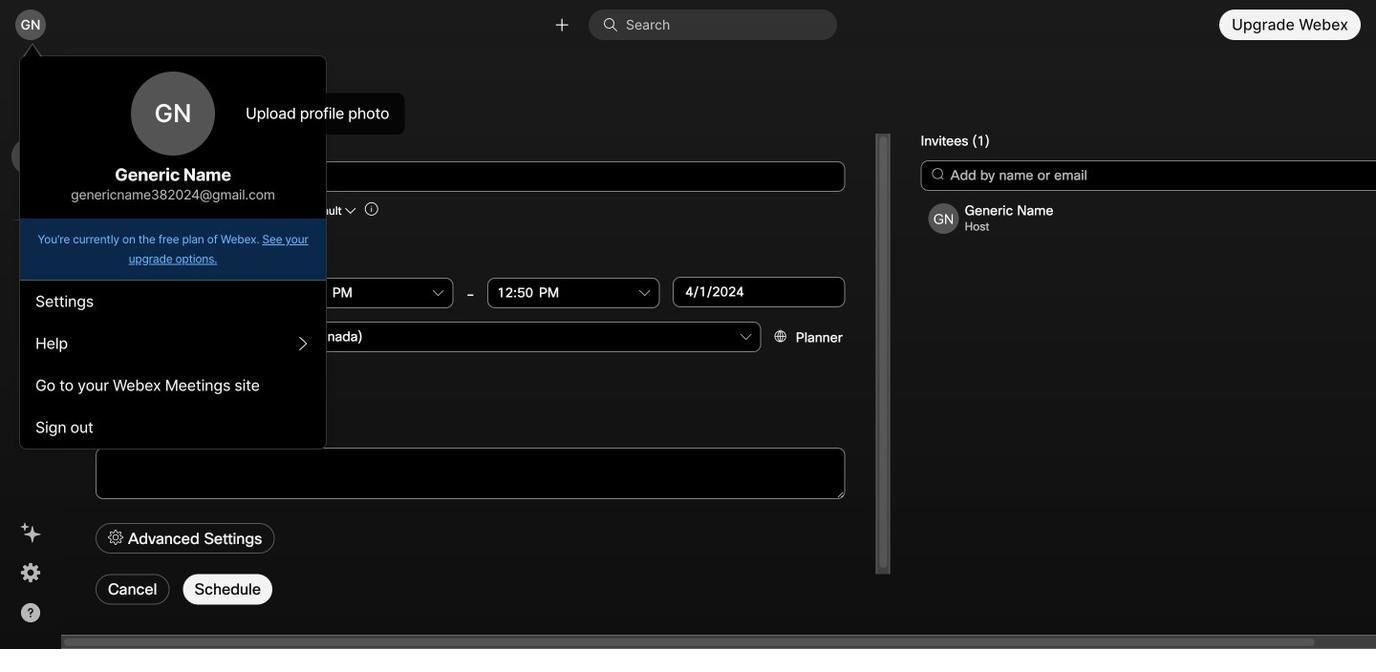 Task type: locate. For each thing, give the bounding box(es) containing it.
go to your webex meetings site menu item
[[20, 365, 326, 407]]

arrow right_16 image
[[296, 336, 311, 352]]

profile settings menu menu bar
[[20, 281, 326, 449]]

navigation
[[0, 50, 61, 650]]

settings menu item
[[20, 281, 326, 323]]



Task type: vqa. For each thing, say whether or not it's contained in the screenshot.
group
no



Task type: describe. For each thing, give the bounding box(es) containing it.
webex tab list
[[11, 57, 50, 263]]

sign out menu item
[[20, 407, 326, 449]]

help menu item
[[20, 323, 326, 365]]



